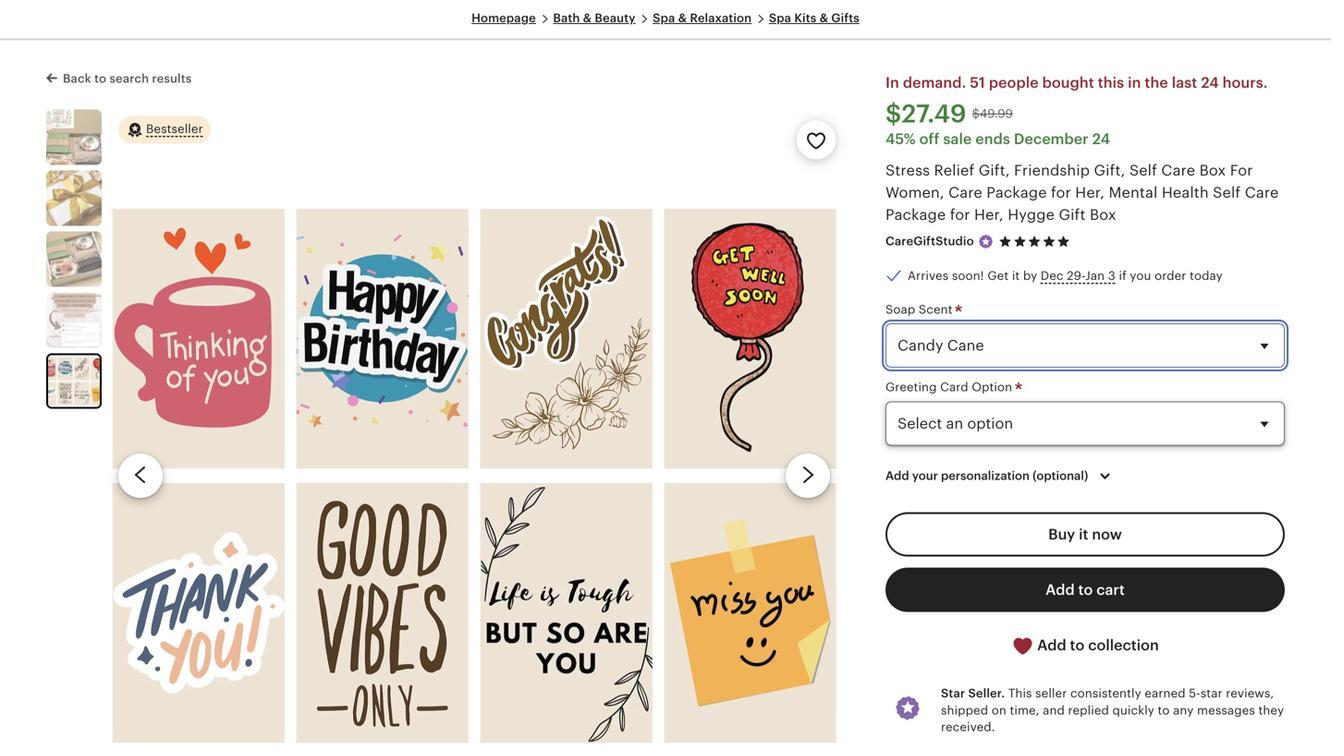 Task type: describe. For each thing, give the bounding box(es) containing it.
45%
[[886, 131, 916, 148]]

mental
[[1109, 185, 1158, 201]]

received.
[[942, 721, 996, 735]]

3 & from the left
[[820, 11, 829, 25]]

caregiftstudio link
[[886, 235, 975, 248]]

0 horizontal spatial care
[[949, 185, 983, 201]]

hours.
[[1223, 75, 1269, 91]]

if
[[1120, 269, 1127, 283]]

demand.
[[904, 75, 967, 91]]

1 horizontal spatial package
[[987, 185, 1048, 201]]

star
[[942, 687, 966, 701]]

order
[[1155, 269, 1187, 283]]

spa for spa kits & gifts
[[769, 11, 792, 25]]

spa & relaxation
[[653, 11, 752, 25]]

5-
[[1190, 687, 1201, 701]]

jan
[[1086, 269, 1106, 283]]

messages
[[1198, 704, 1256, 718]]

quickly
[[1113, 704, 1155, 718]]

to for search
[[94, 72, 107, 86]]

kits
[[795, 11, 817, 25]]

bestseller
[[146, 122, 203, 136]]

replied
[[1069, 704, 1110, 718]]

0 horizontal spatial self
[[1130, 163, 1158, 179]]

it inside button
[[1080, 527, 1089, 543]]

sale
[[944, 131, 972, 148]]

to for collection
[[1071, 638, 1085, 654]]

2 horizontal spatial care
[[1246, 185, 1280, 201]]

by
[[1024, 269, 1038, 283]]

to inside this seller consistently earned 5-star reviews, shipped on time, and replied quickly to any messages they received.
[[1159, 704, 1171, 718]]

stress relief gift friendship gift self care box for women image 1 image
[[46, 110, 102, 165]]

buy it now button
[[886, 513, 1286, 557]]

0 horizontal spatial 24
[[1093, 131, 1111, 148]]

shipped
[[942, 704, 989, 718]]

seller
[[1036, 687, 1068, 701]]

on
[[992, 704, 1007, 718]]

1 horizontal spatial care
[[1162, 163, 1196, 179]]

0 horizontal spatial box
[[1090, 207, 1117, 224]]

they
[[1259, 704, 1285, 718]]

add to cart
[[1046, 582, 1126, 599]]

this
[[1009, 687, 1033, 701]]

1 horizontal spatial 24
[[1202, 75, 1220, 91]]

2 gift, from the left
[[1095, 163, 1126, 179]]

greeting
[[886, 381, 937, 395]]

last
[[1173, 75, 1198, 91]]

0 horizontal spatial her,
[[975, 207, 1004, 224]]

add your personalization (optional)
[[886, 470, 1089, 483]]

you
[[1131, 269, 1152, 283]]

add for add to cart
[[1046, 582, 1075, 599]]

$27.49 $49.99
[[886, 100, 1014, 128]]

gift
[[1060, 207, 1086, 224]]

for
[[1231, 163, 1254, 179]]

1 horizontal spatial for
[[1052, 185, 1072, 201]]

scent
[[919, 303, 953, 317]]

in
[[1129, 75, 1142, 91]]

arrives
[[908, 269, 949, 283]]

1 gift, from the left
[[979, 163, 1011, 179]]

add to collection button
[[886, 624, 1286, 669]]

1 vertical spatial for
[[951, 207, 971, 224]]

soon! get
[[953, 269, 1009, 283]]

$27.49
[[886, 100, 967, 128]]

bath
[[553, 11, 580, 25]]

this seller consistently earned 5-star reviews, shipped on time, and replied quickly to any messages they received.
[[942, 687, 1285, 735]]

$49.99
[[973, 107, 1014, 121]]

december
[[1015, 131, 1089, 148]]

& for spa
[[679, 11, 687, 25]]

add for add your personalization (optional)
[[886, 470, 910, 483]]

dec
[[1041, 269, 1064, 283]]

caregiftstudio
[[886, 235, 975, 248]]

option
[[972, 381, 1013, 395]]

arrives soon! get it by dec 29-jan 3 if you order today
[[908, 269, 1224, 283]]

time,
[[1010, 704, 1040, 718]]

0 horizontal spatial stress relief gift friendship gift self care box for women image 5 image
[[48, 356, 100, 408]]

soap
[[886, 303, 916, 317]]

buy
[[1049, 527, 1076, 543]]

search
[[110, 72, 149, 86]]

friendship
[[1015, 163, 1091, 179]]

now
[[1093, 527, 1123, 543]]

reviews,
[[1227, 687, 1275, 701]]

& for bath
[[583, 11, 592, 25]]

in demand. 51 people bought this in the last 24 hours.
[[886, 75, 1269, 91]]



Task type: locate. For each thing, give the bounding box(es) containing it.
spa
[[653, 11, 676, 25], [769, 11, 792, 25]]

spa kits & gifts
[[769, 11, 860, 25]]

1 vertical spatial 24
[[1093, 131, 1111, 148]]

to left cart
[[1079, 582, 1094, 599]]

the
[[1146, 75, 1169, 91]]

self
[[1130, 163, 1158, 179], [1214, 185, 1242, 201]]

gift, up mental
[[1095, 163, 1126, 179]]

relief
[[935, 163, 975, 179]]

care down the 'relief' at the top
[[949, 185, 983, 201]]

1 horizontal spatial her,
[[1076, 185, 1105, 201]]

beauty
[[595, 11, 636, 25]]

hygge
[[1008, 207, 1055, 224]]

self down for
[[1214, 185, 1242, 201]]

today
[[1190, 269, 1224, 283]]

box
[[1200, 163, 1227, 179], [1090, 207, 1117, 224]]

gifts
[[832, 11, 860, 25]]

1 vertical spatial box
[[1090, 207, 1117, 224]]

greeting card option
[[886, 381, 1016, 395]]

gift,
[[979, 163, 1011, 179], [1095, 163, 1126, 179]]

add inside 'button'
[[1038, 638, 1067, 654]]

to
[[94, 72, 107, 86], [1079, 582, 1094, 599], [1071, 638, 1085, 654], [1159, 704, 1171, 718]]

add left cart
[[1046, 582, 1075, 599]]

1 horizontal spatial &
[[679, 11, 687, 25]]

buy it now
[[1049, 527, 1123, 543]]

2 vertical spatial add
[[1038, 638, 1067, 654]]

consistently
[[1071, 687, 1142, 701]]

care
[[1162, 163, 1196, 179], [949, 185, 983, 201], [1246, 185, 1280, 201]]

in
[[886, 75, 900, 91]]

3
[[1109, 269, 1116, 283]]

relaxation
[[690, 11, 752, 25]]

ends
[[976, 131, 1011, 148]]

care down for
[[1246, 185, 1280, 201]]

spa & relaxation link
[[653, 11, 752, 25]]

for down friendship
[[1052, 185, 1072, 201]]

1 vertical spatial add
[[1046, 582, 1075, 599]]

1 horizontal spatial gift,
[[1095, 163, 1126, 179]]

stress relief gift friendship gift self care box for women image 4 image
[[46, 293, 102, 348]]

back
[[63, 72, 91, 86]]

spa left kits at the right
[[769, 11, 792, 25]]

2 spa from the left
[[769, 11, 792, 25]]

box right gift at right top
[[1090, 207, 1117, 224]]

to for cart
[[1079, 582, 1094, 599]]

self up mental
[[1130, 163, 1158, 179]]

to right 'back'
[[94, 72, 107, 86]]

1 vertical spatial self
[[1214, 185, 1242, 201]]

1 vertical spatial package
[[886, 207, 947, 224]]

and
[[1044, 704, 1066, 718]]

off
[[920, 131, 940, 148]]

stress relief gift friendship gift self care box for women image 5 image
[[107, 190, 842, 752], [48, 356, 100, 408]]

24 right december
[[1093, 131, 1111, 148]]

gift, down ends on the top right
[[979, 163, 1011, 179]]

29-
[[1068, 269, 1086, 283]]

0 horizontal spatial &
[[583, 11, 592, 25]]

homepage link
[[472, 11, 536, 25]]

0 horizontal spatial for
[[951, 207, 971, 224]]

stress relief gift friendship gift self care box for women image 3 image
[[46, 232, 102, 287]]

1 horizontal spatial spa
[[769, 11, 792, 25]]

0 vertical spatial 24
[[1202, 75, 1220, 91]]

0 vertical spatial self
[[1130, 163, 1158, 179]]

star seller.
[[942, 687, 1006, 701]]

to inside 'button'
[[1071, 638, 1085, 654]]

51
[[971, 75, 986, 91]]

for up caregiftstudio link
[[951, 207, 971, 224]]

earned
[[1145, 687, 1186, 701]]

0 horizontal spatial it
[[1013, 269, 1021, 283]]

& left the relaxation
[[679, 11, 687, 25]]

card
[[941, 381, 969, 395]]

add to cart button
[[886, 568, 1286, 613]]

this
[[1099, 75, 1125, 91]]

your
[[913, 470, 939, 483]]

women,
[[886, 185, 945, 201]]

star
[[1201, 687, 1223, 701]]

package up hygge
[[987, 185, 1048, 201]]

bought
[[1043, 75, 1095, 91]]

add left 'your'
[[886, 470, 910, 483]]

it
[[1013, 269, 1021, 283], [1080, 527, 1089, 543]]

add to collection
[[1034, 638, 1160, 654]]

menu bar
[[52, 11, 1280, 40]]

0 horizontal spatial gift,
[[979, 163, 1011, 179]]

stress relief gift, friendship gift, self care box for women, care package for her, mental health self care package for her, hygge gift box
[[886, 163, 1280, 224]]

to left collection
[[1071, 638, 1085, 654]]

24
[[1202, 75, 1220, 91], [1093, 131, 1111, 148]]

package
[[987, 185, 1048, 201], [886, 207, 947, 224]]

seller.
[[969, 687, 1006, 701]]

back to search results
[[63, 72, 192, 86]]

people
[[990, 75, 1039, 91]]

2 & from the left
[[679, 11, 687, 25]]

(optional)
[[1033, 470, 1089, 483]]

spa for spa & relaxation
[[653, 11, 676, 25]]

0 horizontal spatial spa
[[653, 11, 676, 25]]

0 vertical spatial add
[[886, 470, 910, 483]]

add for add to collection
[[1038, 638, 1067, 654]]

add your personalization (optional) button
[[872, 457, 1131, 496]]

1 vertical spatial her,
[[975, 207, 1004, 224]]

health
[[1163, 185, 1210, 201]]

stress
[[886, 163, 931, 179]]

package down women,
[[886, 207, 947, 224]]

1 horizontal spatial stress relief gift friendship gift self care box for women image 5 image
[[107, 190, 842, 752]]

0 vertical spatial her,
[[1076, 185, 1105, 201]]

any
[[1174, 704, 1195, 718]]

her, up star_seller icon
[[975, 207, 1004, 224]]

1 horizontal spatial it
[[1080, 527, 1089, 543]]

1 horizontal spatial box
[[1200, 163, 1227, 179]]

0 vertical spatial for
[[1052, 185, 1072, 201]]

it left by
[[1013, 269, 1021, 283]]

star_seller image
[[978, 234, 995, 250]]

results
[[152, 72, 192, 86]]

0 vertical spatial box
[[1200, 163, 1227, 179]]

box left for
[[1200, 163, 1227, 179]]

1 vertical spatial it
[[1080, 527, 1089, 543]]

add inside "button"
[[1046, 582, 1075, 599]]

her,
[[1076, 185, 1105, 201], [975, 207, 1004, 224]]

to inside "button"
[[1079, 582, 1094, 599]]

0 vertical spatial package
[[987, 185, 1048, 201]]

soap scent
[[886, 303, 957, 317]]

bath & beauty
[[553, 11, 636, 25]]

1 & from the left
[[583, 11, 592, 25]]

add inside dropdown button
[[886, 470, 910, 483]]

collection
[[1089, 638, 1160, 654]]

for
[[1052, 185, 1072, 201], [951, 207, 971, 224]]

bath & beauty link
[[553, 11, 636, 25]]

0 vertical spatial it
[[1013, 269, 1021, 283]]

her, up gift at right top
[[1076, 185, 1105, 201]]

it right the buy
[[1080, 527, 1089, 543]]

add up seller
[[1038, 638, 1067, 654]]

2 horizontal spatial &
[[820, 11, 829, 25]]

homepage
[[472, 11, 536, 25]]

menu bar containing homepage
[[52, 11, 1280, 40]]

0 horizontal spatial package
[[886, 207, 947, 224]]

1 horizontal spatial self
[[1214, 185, 1242, 201]]

& right kits at the right
[[820, 11, 829, 25]]

24 right last
[[1202, 75, 1220, 91]]

stress relief gift friendship gift self care box for women image 2 image
[[46, 171, 102, 226]]

spa kits & gifts link
[[769, 11, 860, 25]]

personalization
[[942, 470, 1030, 483]]

back to search results link
[[46, 68, 192, 87]]

1 spa from the left
[[653, 11, 676, 25]]

care up health
[[1162, 163, 1196, 179]]

bestseller button
[[118, 115, 211, 145]]

to down the earned
[[1159, 704, 1171, 718]]

& right the bath
[[583, 11, 592, 25]]

spa right beauty
[[653, 11, 676, 25]]

45% off sale ends december 24
[[886, 131, 1111, 148]]



Task type: vqa. For each thing, say whether or not it's contained in the screenshot.
the 'In demand. 51 people bought this in the last 24 hours.'
yes



